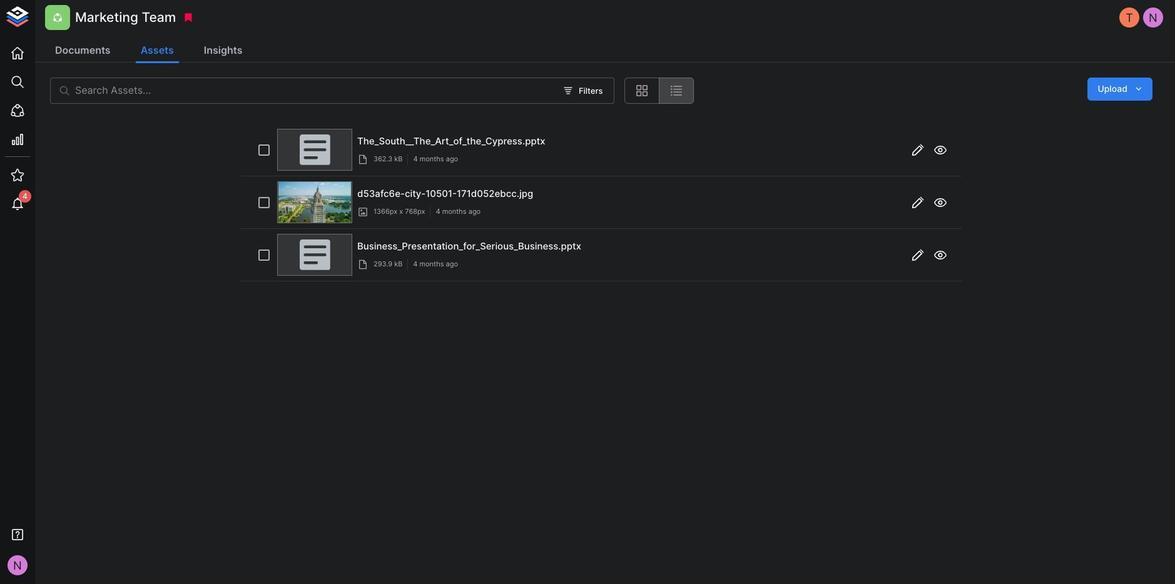 Task type: vqa. For each thing, say whether or not it's contained in the screenshot.
the bottom Created
no



Task type: locate. For each thing, give the bounding box(es) containing it.
remove bookmark image
[[183, 12, 194, 23]]

group
[[625, 78, 694, 104]]

Search Assets... text field
[[75, 78, 556, 104]]

d53afc6e city 10501 171d052ebcc.jpg image
[[279, 182, 351, 223]]



